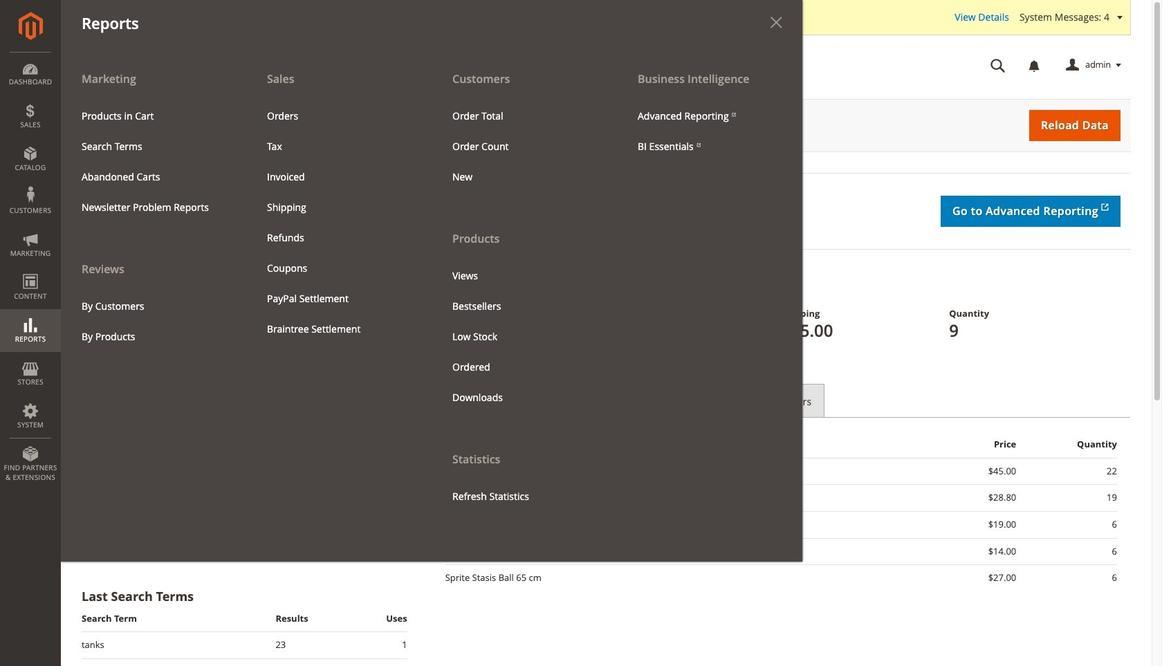 Task type: locate. For each thing, give the bounding box(es) containing it.
magento admin panel image
[[18, 12, 43, 40]]

menu bar
[[0, 0, 803, 562]]

menu
[[61, 64, 803, 562], [61, 64, 246, 352], [432, 64, 617, 512], [71, 101, 236, 223], [257, 101, 421, 344], [442, 101, 607, 192], [628, 101, 792, 162], [442, 260, 607, 413], [71, 291, 236, 352]]



